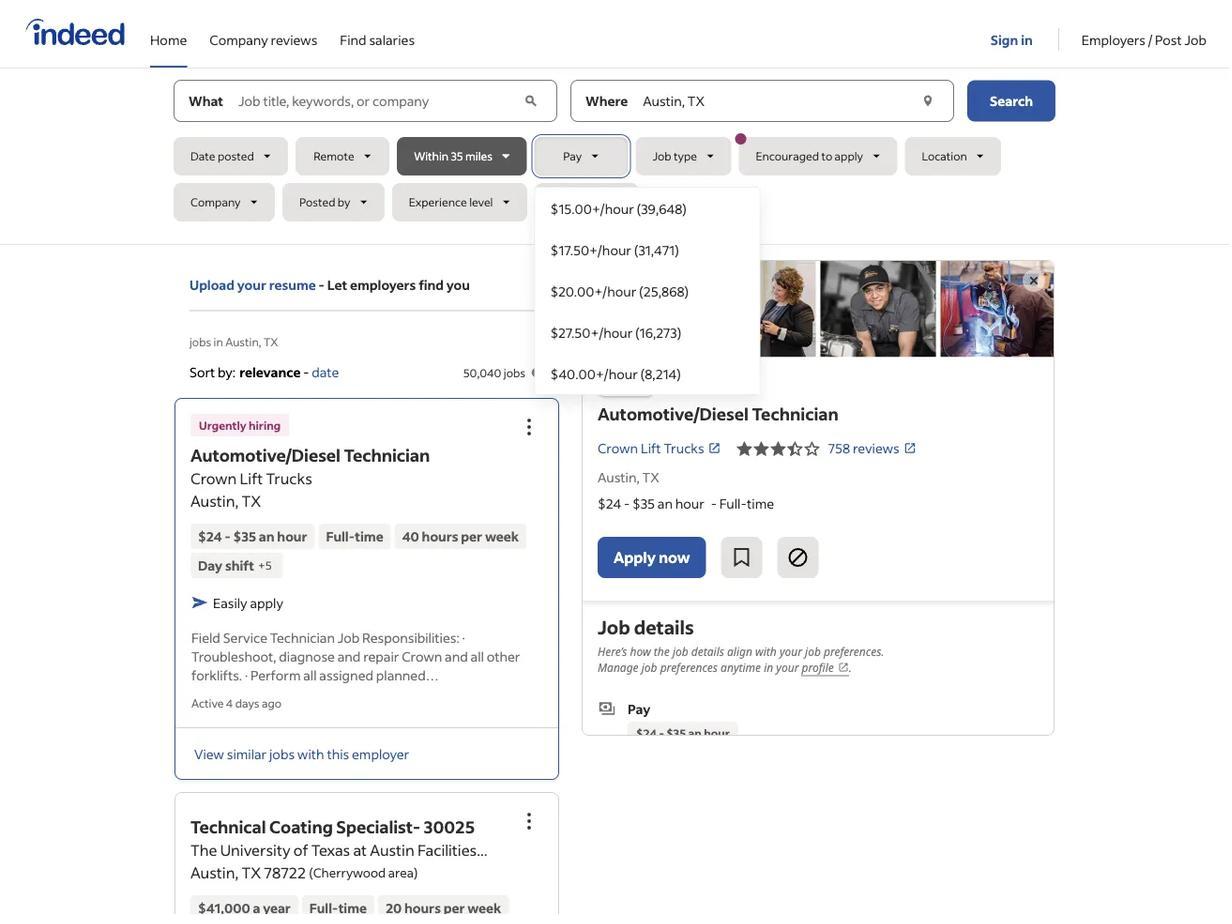 Task type: vqa. For each thing, say whether or not it's contained in the screenshot.
the operational
no



Task type: describe. For each thing, give the bounding box(es) containing it.
hiring
[[249, 418, 281, 432]]

2 horizontal spatial an
[[689, 725, 702, 740]]

758 reviews link
[[828, 440, 917, 457]]

other
[[487, 647, 520, 664]]

$27.50+/hour
[[550, 324, 633, 341]]

1 vertical spatial with
[[297, 745, 324, 762]]

0 vertical spatial technician
[[752, 403, 839, 425]]

$24 - $35 an hour - full-time
[[598, 495, 774, 511]]

profile link
[[802, 660, 849, 676]]

at
[[353, 840, 367, 860]]

job type button
[[636, 137, 732, 176]]

35
[[451, 149, 463, 163]]

preferences.
[[824, 644, 885, 659]]

find
[[419, 276, 444, 293]]

2 horizontal spatial $35
[[667, 725, 686, 740]]

remote button
[[296, 137, 390, 176]]

to
[[822, 149, 833, 163]]

0 vertical spatial $24 - $35 an hour
[[198, 528, 307, 545]]

posted
[[299, 195, 336, 209]]

40
[[402, 528, 419, 545]]

job actions menu is collapsed image
[[518, 810, 541, 833]]

0 vertical spatial details
[[634, 615, 694, 639]]

1 horizontal spatial job
[[673, 644, 689, 659]]

)
[[414, 864, 418, 881]]

- up day shift + 5
[[225, 528, 231, 545]]

type
[[674, 149, 697, 163]]

1 horizontal spatial pay
[[628, 700, 651, 717]]

/
[[1149, 31, 1153, 48]]

sign
[[991, 31, 1019, 48]]

the
[[654, 644, 670, 659]]

salaries
[[369, 31, 415, 48]]

technical
[[191, 816, 266, 838]]

0 vertical spatial jobs
[[190, 334, 211, 349]]

$27.50+/hour (16,273) link
[[535, 312, 760, 353]]

posted by button
[[282, 183, 385, 222]]

job inside field service technician job responsibilities: · troubleshoot, diagnose and repair crown and all other forklifts. · perform all assigned planned…
[[338, 629, 360, 646]]

$15.00+/hour (39,648) link
[[535, 188, 760, 229]]

job actions menu is collapsed image
[[518, 416, 541, 438]]

1 vertical spatial $24
[[198, 528, 222, 545]]

2 horizontal spatial job
[[805, 644, 821, 659]]

$27.50+/hour (16,273)
[[550, 324, 682, 341]]

clear element for what
[[521, 92, 541, 110]]

austin, down crown lift trucks
[[598, 468, 640, 485]]

sign in link
[[991, 1, 1036, 65]]

0 vertical spatial time
[[747, 495, 774, 511]]

active
[[191, 696, 224, 710]]

758
[[828, 440, 851, 457]]

job up "here's"
[[598, 615, 630, 639]]

view
[[194, 745, 224, 762]]

trucks for crown lift trucks austin, tx
[[266, 469, 312, 488]]

reviews for company reviews
[[271, 31, 318, 48]]

search
[[990, 92, 1033, 109]]

0 horizontal spatial all
[[303, 666, 317, 683]]

area
[[388, 864, 414, 881]]

2 horizontal spatial $24
[[636, 725, 657, 740]]

apply now button
[[598, 537, 706, 578]]

this
[[327, 745, 349, 762]]

field
[[191, 629, 220, 646]]

pay inside 'pay' popup button
[[563, 149, 582, 163]]

let
[[327, 276, 347, 293]]

0 horizontal spatial job
[[642, 660, 657, 675]]

specialist-
[[336, 816, 420, 838]]

ago
[[262, 696, 282, 710]]

2 and from the left
[[445, 647, 468, 664]]

tx down crown lift trucks
[[643, 468, 660, 485]]

miles
[[466, 149, 493, 163]]

company reviews link
[[210, 0, 318, 64]]

date posted
[[191, 149, 254, 163]]

diagnose
[[279, 647, 335, 664]]

company reviews
[[210, 31, 318, 48]]

of
[[293, 840, 308, 860]]

austin, up by:
[[225, 334, 261, 349]]

day shift + 5
[[198, 557, 272, 574]]

$40.00+/hour (8,214) link
[[535, 353, 760, 394]]

lift for crown lift trucks austin, tx
[[240, 469, 263, 488]]

find salaries link
[[340, 0, 415, 64]]

view similar jobs with this employer
[[194, 745, 409, 762]]

search button
[[968, 80, 1056, 122]]

encouraged
[[756, 149, 819, 163]]

how
[[630, 644, 651, 659]]

tx inside crown lift trucks austin, tx
[[242, 491, 261, 510]]

0 vertical spatial automotive/diesel
[[598, 403, 749, 425]]

easily
[[213, 594, 247, 611]]

preferences
[[660, 660, 718, 675]]

0 vertical spatial your
[[237, 276, 266, 293]]

none search field containing what
[[174, 80, 1056, 395]]

0 vertical spatial hour
[[676, 495, 705, 511]]

experience level button
[[392, 183, 527, 222]]

tx inside technical coating specialist- 30025 the university of texas at austin facilities... austin, tx 78722 ( cherrywood area )
[[242, 863, 261, 882]]

responsibilities:
[[362, 629, 460, 646]]

upload your resume link
[[190, 275, 316, 295]]

find salaries
[[340, 31, 415, 48]]

(16,273)
[[635, 324, 682, 341]]

1 horizontal spatial an
[[658, 495, 673, 511]]

0 horizontal spatial ·
[[245, 666, 248, 683]]

posted by
[[299, 195, 350, 209]]

1 horizontal spatial with
[[756, 644, 777, 659]]

2 vertical spatial your
[[777, 660, 799, 675]]

3.4 out of 5 stars. link to 758 company reviews (opens in a new tab) image
[[736, 437, 821, 460]]

4
[[226, 696, 233, 710]]

within
[[414, 149, 449, 163]]

urgently hiring
[[199, 418, 281, 432]]

manage job preferences anytime in your
[[598, 660, 802, 675]]

troubleshoot,
[[191, 647, 276, 664]]

clear element for where
[[919, 92, 938, 110]]

you
[[447, 276, 470, 293]]

full-time
[[326, 528, 384, 545]]

- down austin, tx
[[624, 495, 630, 511]]

help icon image
[[529, 365, 544, 380]]

0 horizontal spatial an
[[259, 528, 275, 545]]

What field
[[235, 80, 520, 122]]

easily apply
[[213, 594, 283, 611]]

1 vertical spatial jobs
[[504, 365, 526, 380]]

crown lift trucks austin, tx
[[191, 469, 312, 510]]

(25,868)
[[639, 283, 689, 299]]

menu inside search box
[[534, 187, 761, 395]]

0 horizontal spatial automotive/diesel
[[191, 444, 341, 466]]

company button
[[174, 183, 275, 222]]

$15.00+/hour (39,648)
[[550, 200, 687, 217]]

not interested image
[[787, 546, 809, 569]]

forklifts.
[[191, 666, 242, 683]]



Task type: locate. For each thing, give the bounding box(es) containing it.
an down austin, tx
[[658, 495, 673, 511]]

job type
[[653, 149, 697, 163]]

with left this
[[297, 745, 324, 762]]

0 vertical spatial $24
[[598, 495, 621, 511]]

$20.00+/hour
[[550, 283, 637, 299]]

1 vertical spatial details
[[692, 644, 724, 659]]

2 vertical spatial technician
[[270, 629, 335, 646]]

2 vertical spatial $35
[[667, 725, 686, 740]]

pay
[[563, 149, 582, 163], [628, 700, 651, 717]]

trucks down automotive/diesel technician button in the left of the page
[[266, 469, 312, 488]]

jobs right similar
[[269, 745, 295, 762]]

1 horizontal spatial $35
[[633, 495, 655, 511]]

relevance
[[239, 363, 301, 380]]

clear image for what
[[521, 92, 541, 110]]

an up the '5'
[[259, 528, 275, 545]]

pay down manage
[[628, 700, 651, 717]]

2 vertical spatial crown
[[402, 647, 442, 664]]

1 vertical spatial automotive/diesel technician
[[191, 444, 430, 466]]

1 clear element from the left
[[521, 92, 541, 110]]

all down diagnose
[[303, 666, 317, 683]]

clear element up 'pay' popup button
[[521, 92, 541, 110]]

date
[[312, 363, 339, 380]]

and
[[338, 647, 361, 664], [445, 647, 468, 664]]

hour
[[676, 495, 705, 511], [277, 528, 307, 545], [704, 725, 730, 740]]

1 vertical spatial an
[[259, 528, 275, 545]]

- left date 'link'
[[303, 363, 309, 380]]

$35 down austin, tx
[[633, 495, 655, 511]]

trucks for crown lift trucks
[[664, 440, 704, 457]]

apply now
[[614, 548, 690, 567]]

in for sign
[[1021, 31, 1033, 48]]

1 horizontal spatial clear image
[[919, 92, 938, 110]]

save this job image
[[731, 546, 753, 569]]

2 horizontal spatial technician
[[752, 403, 839, 425]]

1 vertical spatial technician
[[344, 444, 430, 466]]

crown down responsibilities:
[[402, 647, 442, 664]]

job inside popup button
[[653, 149, 672, 163]]

company down date posted
[[191, 195, 241, 209]]

company
[[210, 31, 268, 48], [191, 195, 241, 209]]

job left "type"
[[653, 149, 672, 163]]

0 vertical spatial ·
[[462, 629, 465, 646]]

technician
[[752, 403, 839, 425], [344, 444, 430, 466], [270, 629, 335, 646]]

similar
[[227, 745, 267, 762]]

1 horizontal spatial apply
[[835, 149, 864, 163]]

$20.00+/hour (25,868) link
[[535, 270, 760, 312]]

coating
[[269, 816, 333, 838]]

· right responsibilities:
[[462, 629, 465, 646]]

apply right to
[[835, 149, 864, 163]]

job
[[673, 644, 689, 659], [805, 644, 821, 659], [642, 660, 657, 675]]

field service technician job responsibilities: · troubleshoot, diagnose and repair crown and all other forklifts. · perform all assigned planned…
[[191, 629, 520, 683]]

with right align
[[756, 644, 777, 659]]

resume
[[269, 276, 316, 293]]

technician up diagnose
[[270, 629, 335, 646]]

clear element up 'location'
[[919, 92, 938, 110]]

1 vertical spatial time
[[355, 528, 384, 545]]

1 horizontal spatial lift
[[641, 440, 661, 457]]

reviews
[[271, 31, 318, 48], [853, 440, 900, 457]]

by:
[[218, 363, 236, 380]]

0 horizontal spatial time
[[355, 528, 384, 545]]

per
[[461, 528, 483, 545]]

$24
[[598, 495, 621, 511], [198, 528, 222, 545], [636, 725, 657, 740]]

0 vertical spatial reviews
[[271, 31, 318, 48]]

0 horizontal spatial apply
[[250, 594, 283, 611]]

job up preferences
[[673, 644, 689, 659]]

1 horizontal spatial time
[[747, 495, 774, 511]]

and up assigned
[[338, 647, 361, 664]]

sign in
[[991, 31, 1033, 48]]

0 horizontal spatial and
[[338, 647, 361, 664]]

technical coating specialist- 30025 button
[[191, 816, 475, 838]]

0 vertical spatial in
[[1021, 31, 1033, 48]]

0 horizontal spatial reviews
[[271, 31, 318, 48]]

automotive/diesel up crown lift trucks link
[[598, 403, 749, 425]]

1 vertical spatial automotive/diesel
[[191, 444, 341, 466]]

1 horizontal spatial crown
[[402, 647, 442, 664]]

0 horizontal spatial trucks
[[266, 469, 312, 488]]

austin, inside technical coating specialist- 30025 the university of texas at austin facilities... austin, tx 78722 ( cherrywood area )
[[191, 863, 239, 882]]

0 vertical spatial an
[[658, 495, 673, 511]]

1 horizontal spatial clear element
[[919, 92, 938, 110]]

clear image
[[521, 92, 541, 110], [919, 92, 938, 110]]

0 vertical spatial full-
[[720, 495, 747, 511]]

tx up relevance
[[264, 334, 278, 349]]

50,040
[[463, 365, 502, 380]]

clear image up 'location'
[[919, 92, 938, 110]]

1 vertical spatial in
[[214, 334, 223, 349]]

job
[[1185, 31, 1207, 48], [653, 149, 672, 163], [598, 615, 630, 639], [338, 629, 360, 646]]

austin, up day on the bottom of the page
[[191, 491, 239, 510]]

2 vertical spatial hour
[[704, 725, 730, 740]]

location
[[922, 149, 967, 163]]

jobs in austin, tx
[[190, 334, 278, 349]]

$15.00+/hour
[[550, 200, 634, 217]]

clear image up 'pay' popup button
[[521, 92, 541, 110]]

1 vertical spatial apply
[[250, 594, 283, 611]]

0 vertical spatial apply
[[835, 149, 864, 163]]

1 horizontal spatial full-
[[720, 495, 747, 511]]

lift up austin, tx
[[641, 440, 661, 457]]

full- up "save this job" image at the bottom right of page
[[720, 495, 747, 511]]

2 clear element from the left
[[919, 92, 938, 110]]

1 horizontal spatial $24
[[598, 495, 621, 511]]

your
[[237, 276, 266, 293], [780, 644, 802, 659], [777, 660, 799, 675]]

0 vertical spatial lift
[[641, 440, 661, 457]]

austin, inside crown lift trucks austin, tx
[[191, 491, 239, 510]]

lift inside crown lift trucks austin, tx
[[240, 469, 263, 488]]

$35 up shift
[[233, 528, 256, 545]]

1 vertical spatial lift
[[240, 469, 263, 488]]

1 vertical spatial your
[[780, 644, 802, 659]]

$35 down preferences
[[667, 725, 686, 740]]

1 horizontal spatial automotive/diesel
[[598, 403, 749, 425]]

1 horizontal spatial reviews
[[853, 440, 900, 457]]

assigned
[[319, 666, 374, 683]]

1 horizontal spatial ·
[[462, 629, 465, 646]]

.
[[849, 660, 852, 675]]

- down crown lift trucks link
[[711, 495, 717, 511]]

1 horizontal spatial trucks
[[664, 440, 704, 457]]

week
[[485, 528, 519, 545]]

0 horizontal spatial pay
[[563, 149, 582, 163]]

and left the other
[[445, 647, 468, 664]]

university
[[220, 840, 290, 860]]

crown inside crown lift trucks austin, tx
[[191, 469, 237, 488]]

within 35 miles
[[414, 149, 493, 163]]

crown down urgently
[[191, 469, 237, 488]]

0 vertical spatial with
[[756, 644, 777, 659]]

$24 down manage
[[636, 725, 657, 740]]

your up "profile"
[[780, 644, 802, 659]]

clear image for where
[[919, 92, 938, 110]]

job up "profile"
[[805, 644, 821, 659]]

menu
[[534, 187, 761, 395]]

date posted button
[[174, 137, 288, 176]]

an down manage job preferences anytime in your
[[689, 725, 702, 740]]

0 horizontal spatial $24
[[198, 528, 222, 545]]

tx down university
[[242, 863, 261, 882]]

job up assigned
[[338, 629, 360, 646]]

crown lift trucks link
[[598, 439, 721, 459]]

time down 3.4 out of 5 stars. link to 758 company reviews (opens in a new tab) image
[[747, 495, 774, 511]]

in inside "link"
[[1021, 31, 1033, 48]]

trucks inside crown lift trucks austin, tx
[[266, 469, 312, 488]]

job details
[[598, 615, 694, 639]]

reviews for 758 reviews
[[853, 440, 900, 457]]

perform
[[251, 666, 301, 683]]

in for jobs
[[214, 334, 223, 349]]

menu containing $15.00+/hour (39,648)
[[534, 187, 761, 395]]

full- left the "40"
[[326, 528, 355, 545]]

$20.00+/hour (25,868)
[[550, 283, 689, 299]]

1 vertical spatial company
[[191, 195, 241, 209]]

0 horizontal spatial jobs
[[190, 334, 211, 349]]

lift
[[641, 440, 661, 457], [240, 469, 263, 488]]

in up by:
[[214, 334, 223, 349]]

lift down urgently hiring
[[240, 469, 263, 488]]

0 horizontal spatial in
[[214, 334, 223, 349]]

hour down manage job preferences anytime in your
[[704, 725, 730, 740]]

0 horizontal spatial lift
[[240, 469, 263, 488]]

experience
[[409, 195, 467, 209]]

2 vertical spatial $24
[[636, 725, 657, 740]]

0 horizontal spatial technician
[[270, 629, 335, 646]]

austin
[[370, 840, 415, 860]]

1 vertical spatial crown
[[191, 469, 237, 488]]

in right anytime
[[764, 660, 774, 675]]

company for company reviews
[[210, 31, 268, 48]]

1 vertical spatial full-
[[326, 528, 355, 545]]

time
[[747, 495, 774, 511], [355, 528, 384, 545]]

1 vertical spatial pay
[[628, 700, 651, 717]]

with
[[756, 644, 777, 659], [297, 745, 324, 762]]

details up manage job preferences anytime in your
[[692, 644, 724, 659]]

apply right easily
[[250, 594, 283, 611]]

$40.00+/hour (8,214)
[[550, 365, 681, 382]]

employers / post job link
[[1082, 0, 1207, 64]]

(8,214)
[[641, 365, 681, 382]]

0 vertical spatial company
[[210, 31, 268, 48]]

clear element
[[521, 92, 541, 110], [919, 92, 938, 110]]

by
[[338, 195, 350, 209]]

reviews inside 'company reviews' link
[[271, 31, 318, 48]]

location button
[[905, 137, 1002, 176]]

time left the "40"
[[355, 528, 384, 545]]

date
[[191, 149, 215, 163]]

upload your resume - let employers find you
[[190, 276, 470, 293]]

your right upload at the top left
[[237, 276, 266, 293]]

apply inside dropdown button
[[835, 149, 864, 163]]

technician up 3.4 out of 5 stars. link to 758 company reviews (opens in a new tab) image
[[752, 403, 839, 425]]

0 vertical spatial $35
[[633, 495, 655, 511]]

$35
[[633, 495, 655, 511], [233, 528, 256, 545], [667, 725, 686, 740]]

1 horizontal spatial automotive/diesel technician
[[598, 403, 839, 425]]

1 clear image from the left
[[521, 92, 541, 110]]

1 and from the left
[[338, 647, 361, 664]]

cherrywood
[[313, 864, 386, 881]]

technician up the "40"
[[344, 444, 430, 466]]

details up the at the bottom right of the page
[[634, 615, 694, 639]]

post
[[1155, 31, 1182, 48]]

day
[[198, 557, 223, 574]]

$24 - $35 an hour down preferences
[[636, 725, 730, 740]]

- down preferences
[[659, 725, 664, 740]]

0 vertical spatial pay
[[563, 149, 582, 163]]

all left the other
[[471, 647, 484, 664]]

(
[[309, 864, 313, 881]]

reviews left find
[[271, 31, 318, 48]]

0 vertical spatial all
[[471, 647, 484, 664]]

manage
[[598, 660, 639, 675]]

crown up austin, tx
[[598, 440, 638, 457]]

0 horizontal spatial crown
[[191, 469, 237, 488]]

tx up the +
[[242, 491, 261, 510]]

2 vertical spatial in
[[764, 660, 774, 675]]

2 clear image from the left
[[919, 92, 938, 110]]

2 vertical spatial an
[[689, 725, 702, 740]]

0 horizontal spatial with
[[297, 745, 324, 762]]

758 reviews
[[828, 440, 900, 457]]

trucks
[[664, 440, 704, 457], [266, 469, 312, 488]]

crown for crown lift trucks
[[598, 440, 638, 457]]

0 horizontal spatial clear image
[[521, 92, 541, 110]]

0 vertical spatial trucks
[[664, 440, 704, 457]]

trucks up $24 - $35 an hour - full-time
[[664, 440, 704, 457]]

pay up the $15.00+/hour
[[563, 149, 582, 163]]

job right the "post"
[[1185, 31, 1207, 48]]

2 vertical spatial jobs
[[269, 745, 295, 762]]

automotive/diesel technician down hiring
[[191, 444, 430, 466]]

2 horizontal spatial in
[[1021, 31, 1033, 48]]

close job details image
[[1023, 269, 1046, 292]]

jobs left help icon at top
[[504, 365, 526, 380]]

crown inside field service technician job responsibilities: · troubleshoot, diagnose and repair crown and all other forklifts. · perform all assigned planned…
[[402, 647, 442, 664]]

1 vertical spatial ·
[[245, 666, 248, 683]]

1 horizontal spatial jobs
[[269, 745, 295, 762]]

1 vertical spatial hour
[[277, 528, 307, 545]]

5
[[265, 558, 272, 572]]

reviews right the "758"
[[853, 440, 900, 457]]

- left let
[[319, 276, 325, 293]]

austin,
[[225, 334, 261, 349], [598, 468, 640, 485], [191, 491, 239, 510], [191, 863, 239, 882]]

employer
[[352, 745, 409, 762]]

1 horizontal spatial and
[[445, 647, 468, 664]]

details
[[634, 615, 694, 639], [692, 644, 724, 659]]

date link
[[312, 363, 339, 380]]

0 horizontal spatial clear element
[[521, 92, 541, 110]]

planned…
[[376, 666, 439, 683]]

1 vertical spatial $24 - $35 an hour
[[636, 725, 730, 740]]

automotive/diesel technician up crown lift trucks link
[[598, 403, 839, 425]]

$24 - $35 an hour
[[198, 528, 307, 545], [636, 725, 730, 740]]

hour down crown lift trucks austin, tx
[[277, 528, 307, 545]]

2 horizontal spatial jobs
[[504, 365, 526, 380]]

$24 up day on the bottom of the page
[[198, 528, 222, 545]]

hour up now
[[676, 495, 705, 511]]

urgently
[[199, 418, 246, 432]]

what
[[189, 92, 223, 109]]

hours
[[422, 528, 459, 545]]

shift
[[225, 557, 254, 574]]

lift for crown lift trucks
[[641, 440, 661, 457]]

2 horizontal spatial crown
[[598, 440, 638, 457]]

1 vertical spatial all
[[303, 666, 317, 683]]

technician inside field service technician job responsibilities: · troubleshoot, diagnose and repair crown and all other forklifts. · perform all assigned planned…
[[270, 629, 335, 646]]

0 horizontal spatial full-
[[326, 528, 355, 545]]

1 horizontal spatial technician
[[344, 444, 430, 466]]

1 vertical spatial trucks
[[266, 469, 312, 488]]

50,040 jobs
[[463, 365, 526, 380]]

1 horizontal spatial $24 - $35 an hour
[[636, 725, 730, 740]]

jobs up the sort
[[190, 334, 211, 349]]

0 horizontal spatial automotive/diesel technician
[[191, 444, 430, 466]]

Where field
[[639, 80, 917, 122]]

company up what
[[210, 31, 268, 48]]

automotive/diesel down hiring
[[191, 444, 341, 466]]

$17.50+/hour (31,471) link
[[535, 229, 760, 270]]

crown for crown lift trucks austin, tx
[[191, 469, 237, 488]]

posted
[[218, 149, 254, 163]]

$24 down austin, tx
[[598, 495, 621, 511]]

days
[[235, 696, 260, 710]]

company for company
[[191, 195, 241, 209]]

None search field
[[174, 80, 1056, 395]]

anytime
[[721, 660, 761, 675]]

0 vertical spatial crown
[[598, 440, 638, 457]]

company inside dropdown button
[[191, 195, 241, 209]]

here's
[[598, 644, 627, 659]]

$40.00+/hour
[[550, 365, 638, 382]]

job down how in the right bottom of the page
[[642, 660, 657, 675]]

repair
[[363, 647, 399, 664]]

crown lift trucks logo image
[[583, 261, 1054, 357], [598, 340, 654, 396]]

0 vertical spatial automotive/diesel technician
[[598, 403, 839, 425]]

1 horizontal spatial in
[[764, 660, 774, 675]]

in right sign
[[1021, 31, 1033, 48]]

all
[[471, 647, 484, 664], [303, 666, 317, 683]]

automotive/diesel technician button
[[191, 444, 430, 466]]

your left "profile"
[[777, 660, 799, 675]]

encouraged to apply button
[[735, 133, 898, 176]]

0 horizontal spatial $35
[[233, 528, 256, 545]]

austin, down the
[[191, 863, 239, 882]]

$24 - $35 an hour up the +
[[198, 528, 307, 545]]

· down troubleshoot, on the bottom left of page
[[245, 666, 248, 683]]



